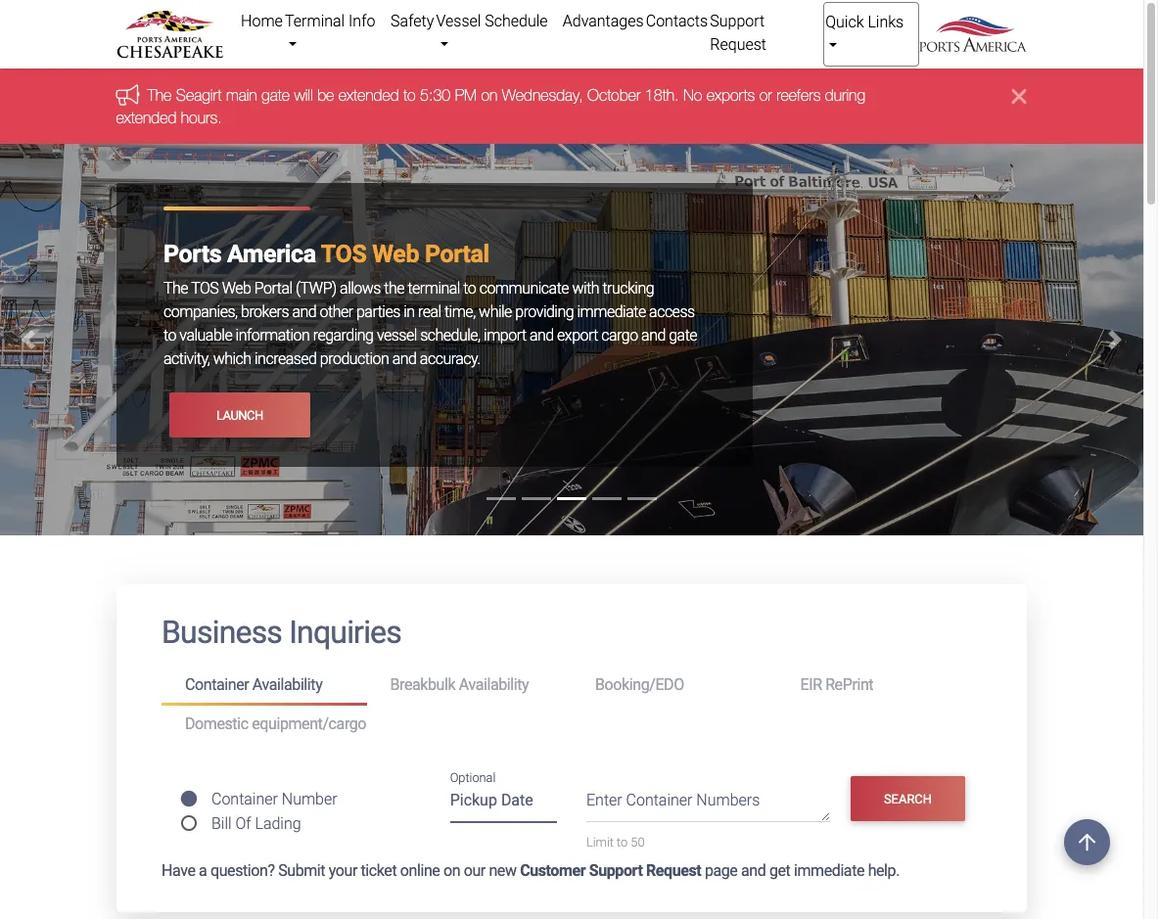 Task type: vqa. For each thing, say whether or not it's contained in the screenshot.
the The
yes



Task type: describe. For each thing, give the bounding box(es) containing it.
Optional text field
[[450, 785, 557, 823]]

enter container numbers
[[587, 791, 760, 810]]

1 horizontal spatial web
[[372, 240, 419, 269]]

our
[[464, 862, 486, 881]]

wednesday,
[[503, 87, 584, 104]]

advantages
[[563, 12, 644, 30]]

online
[[400, 862, 440, 881]]

to left the 50
[[617, 835, 628, 850]]

optional
[[450, 770, 496, 785]]

real
[[418, 303, 441, 321]]

customer
[[520, 862, 586, 881]]

to up time,
[[464, 279, 476, 298]]

the for tos
[[164, 279, 188, 298]]

eir
[[801, 676, 822, 694]]

increased
[[255, 350, 317, 368]]

18th.
[[646, 87, 680, 104]]

companies,
[[164, 303, 238, 321]]

launch link
[[169, 393, 310, 438]]

contacts link
[[645, 2, 709, 41]]

with
[[572, 279, 599, 298]]

0 horizontal spatial support
[[589, 862, 643, 881]]

terminal
[[408, 279, 460, 298]]

safety
[[391, 12, 434, 30]]

ticket
[[361, 862, 397, 881]]

immediate inside the tos web portal (twp) allows the terminal to communicate with trucking companies,                         brokers and other parties in real time, while providing immediate access to valuable                         information regarding vessel schedule, import and export cargo and gate activity, which increased production and accuracy.
[[577, 303, 646, 321]]

schedule
[[485, 12, 548, 30]]

launch
[[216, 408, 263, 423]]

breakbulk availability link
[[367, 668, 572, 704]]

portal inside the tos web portal (twp) allows the terminal to communicate with trucking companies,                         brokers and other parties in real time, while providing immediate access to valuable                         information regarding vessel schedule, import and export cargo and gate activity, which increased production and accuracy.
[[254, 279, 292, 298]]

october
[[588, 87, 641, 104]]

trucking
[[603, 279, 654, 298]]

information
[[236, 326, 310, 345]]

search button
[[851, 777, 966, 822]]

booking/edo link
[[572, 668, 777, 704]]

the tos web portal (twp) allows the terminal to communicate with trucking companies,                         brokers and other parties in real time, while providing immediate access to valuable                         information regarding vessel schedule, import and export cargo and gate activity, which increased production and accuracy.
[[164, 279, 697, 368]]

america
[[227, 240, 316, 269]]

advantages link
[[562, 2, 645, 41]]

lading
[[255, 815, 301, 834]]

reefers
[[777, 87, 822, 104]]

new
[[489, 862, 517, 881]]

in
[[404, 303, 415, 321]]

terminal info link
[[284, 2, 390, 65]]

a
[[199, 862, 207, 881]]

time,
[[445, 303, 476, 321]]

tos web portal image
[[0, 144, 1144, 638]]

pm
[[456, 87, 478, 104]]

close image
[[1013, 85, 1027, 108]]

go to top image
[[1065, 820, 1111, 866]]

1 vertical spatial on
[[444, 862, 460, 881]]

activity,
[[164, 350, 210, 368]]

1 horizontal spatial portal
[[425, 240, 490, 269]]

your
[[329, 862, 357, 881]]

access
[[649, 303, 695, 321]]

to up the activity,
[[164, 326, 176, 345]]

quick
[[826, 13, 864, 31]]

support request link
[[709, 2, 824, 65]]

(twp)
[[296, 279, 337, 298]]

vessel schedule link
[[435, 2, 562, 65]]

communicate
[[480, 279, 569, 298]]

gate inside the tos web portal (twp) allows the terminal to communicate with trucking companies,                         brokers and other parties in real time, while providing immediate access to valuable                         information regarding vessel schedule, import and export cargo and gate activity, which increased production and accuracy.
[[669, 326, 697, 345]]

booking/edo
[[595, 676, 684, 694]]

container availability
[[185, 676, 323, 694]]

cargo
[[602, 326, 638, 345]]

safety vessel schedule
[[391, 12, 548, 30]]

bullhorn image
[[117, 84, 148, 106]]

gate inside the seagirt main gate will be extended to 5:30 pm on wednesday, october 18th.  no exports or reefers during extended hours.
[[262, 87, 290, 104]]

info
[[349, 12, 376, 30]]

container availability link
[[162, 668, 367, 706]]

providing
[[515, 303, 574, 321]]

have a question? submit your ticket online on our new customer support request page and get immediate help.
[[162, 862, 900, 881]]

seagirt
[[177, 87, 222, 104]]

be
[[318, 87, 335, 104]]

0 horizontal spatial request
[[646, 862, 702, 881]]

the seagirt main gate will be extended to 5:30 pm on wednesday, october 18th.  no exports or reefers during extended hours. alert
[[0, 69, 1144, 144]]

50
[[631, 835, 645, 850]]

have
[[162, 862, 195, 881]]

eir reprint link
[[777, 668, 982, 704]]

web inside the tos web portal (twp) allows the terminal to communicate with trucking companies,                         brokers and other parties in real time, while providing immediate access to valuable                         information regarding vessel schedule, import and export cargo and gate activity, which increased production and accuracy.
[[222, 279, 251, 298]]

safety link
[[390, 2, 435, 41]]

1 vertical spatial immediate
[[794, 862, 865, 881]]

container for container number bill of lading
[[212, 791, 278, 809]]

equipment/cargo
[[252, 715, 366, 733]]

container up the 50
[[626, 791, 693, 810]]

other
[[320, 303, 353, 321]]

eir reprint
[[801, 676, 874, 694]]



Task type: locate. For each thing, give the bounding box(es) containing it.
on
[[482, 87, 498, 104], [444, 862, 460, 881]]

container inside container availability link
[[185, 676, 249, 694]]

search
[[884, 792, 932, 807]]

enter
[[587, 791, 623, 810]]

1 horizontal spatial on
[[482, 87, 498, 104]]

to left 5:30
[[404, 87, 416, 104]]

request inside advantages contacts support request
[[710, 35, 767, 54]]

support down limit to 50
[[589, 862, 643, 881]]

page
[[705, 862, 738, 881]]

the inside the seagirt main gate will be extended to 5:30 pm on wednesday, october 18th.  no exports or reefers during extended hours.
[[148, 87, 172, 104]]

0 vertical spatial extended
[[339, 87, 400, 104]]

1 horizontal spatial request
[[710, 35, 767, 54]]

quick links
[[826, 13, 904, 31]]

0 horizontal spatial extended
[[117, 108, 177, 126]]

request left page
[[646, 862, 702, 881]]

no
[[684, 87, 703, 104]]

help.
[[868, 862, 900, 881]]

limit to 50
[[587, 835, 645, 850]]

hours.
[[181, 108, 222, 126]]

container number bill of lading
[[212, 791, 338, 834]]

immediate right get
[[794, 862, 865, 881]]

0 vertical spatial the
[[148, 87, 172, 104]]

or
[[760, 87, 773, 104]]

web up brokers
[[222, 279, 251, 298]]

home link
[[240, 2, 284, 41]]

1 horizontal spatial extended
[[339, 87, 400, 104]]

0 vertical spatial tos
[[321, 240, 367, 269]]

ports
[[164, 240, 221, 269]]

import
[[484, 326, 527, 345]]

allows
[[340, 279, 381, 298]]

tos up the "allows"
[[321, 240, 367, 269]]

web up the
[[372, 240, 419, 269]]

0 vertical spatial web
[[372, 240, 419, 269]]

0 horizontal spatial availability
[[253, 676, 323, 694]]

0 horizontal spatial tos
[[191, 279, 219, 298]]

0 vertical spatial immediate
[[577, 303, 646, 321]]

breakbulk availability
[[390, 676, 529, 694]]

domestic equipment/cargo
[[185, 715, 366, 733]]

1 vertical spatial gate
[[669, 326, 697, 345]]

1 horizontal spatial immediate
[[794, 862, 865, 881]]

1 vertical spatial the
[[164, 279, 188, 298]]

request up exports
[[710, 35, 767, 54]]

submit
[[278, 862, 325, 881]]

portal
[[425, 240, 490, 269], [254, 279, 292, 298]]

the seagirt main gate will be extended to 5:30 pm on wednesday, october 18th.  no exports or reefers during extended hours. link
[[117, 87, 866, 126]]

1 vertical spatial portal
[[254, 279, 292, 298]]

business inquiries
[[162, 614, 402, 651]]

1 vertical spatial request
[[646, 862, 702, 881]]

container inside container number bill of lading
[[212, 791, 278, 809]]

support
[[710, 12, 765, 30], [589, 862, 643, 881]]

number
[[282, 791, 338, 809]]

export
[[557, 326, 598, 345]]

and down (twp)
[[292, 303, 316, 321]]

0 vertical spatial portal
[[425, 240, 490, 269]]

1 vertical spatial extended
[[117, 108, 177, 126]]

bill
[[212, 815, 232, 834]]

extended down bullhorn icon
[[117, 108, 177, 126]]

1 horizontal spatial support
[[710, 12, 765, 30]]

availability right breakbulk
[[459, 676, 529, 694]]

gate left will
[[262, 87, 290, 104]]

0 horizontal spatial immediate
[[577, 303, 646, 321]]

1 availability from the left
[[253, 676, 323, 694]]

main
[[227, 87, 258, 104]]

to inside the seagirt main gate will be extended to 5:30 pm on wednesday, october 18th.  no exports or reefers during extended hours.
[[404, 87, 416, 104]]

1 vertical spatial tos
[[191, 279, 219, 298]]

1 horizontal spatial tos
[[321, 240, 367, 269]]

domestic equipment/cargo link
[[162, 706, 982, 743]]

on left 'our'
[[444, 862, 460, 881]]

Enter Container Numbers text field
[[587, 789, 830, 823]]

production
[[320, 350, 389, 368]]

numbers
[[697, 791, 760, 810]]

home
[[241, 12, 283, 30]]

extended right the be
[[339, 87, 400, 104]]

which
[[213, 350, 251, 368]]

and down access
[[642, 326, 666, 345]]

inquiries
[[289, 614, 402, 651]]

and down providing
[[530, 326, 554, 345]]

home terminal info
[[241, 12, 376, 30]]

container up of
[[212, 791, 278, 809]]

reprint
[[826, 676, 874, 694]]

availability for breakbulk availability
[[459, 676, 529, 694]]

customer support request link
[[520, 862, 702, 881]]

0 vertical spatial request
[[710, 35, 767, 54]]

the left 'seagirt'
[[148, 87, 172, 104]]

vessel
[[436, 12, 481, 30]]

will
[[295, 87, 314, 104]]

exports
[[707, 87, 756, 104]]

valuable
[[180, 326, 232, 345]]

links
[[868, 13, 904, 31]]

2 availability from the left
[[459, 676, 529, 694]]

1 horizontal spatial gate
[[669, 326, 697, 345]]

immediate up 'cargo'
[[577, 303, 646, 321]]

get
[[770, 862, 791, 881]]

parties
[[356, 303, 400, 321]]

web
[[372, 240, 419, 269], [222, 279, 251, 298]]

breakbulk
[[390, 676, 456, 694]]

accuracy.
[[420, 350, 481, 368]]

1 vertical spatial web
[[222, 279, 251, 298]]

support inside advantages contacts support request
[[710, 12, 765, 30]]

domestic
[[185, 715, 248, 733]]

on right pm
[[482, 87, 498, 104]]

on inside the seagirt main gate will be extended to 5:30 pm on wednesday, october 18th.  no exports or reefers during extended hours.
[[482, 87, 498, 104]]

availability up domestic equipment/cargo
[[253, 676, 323, 694]]

5:30
[[421, 87, 451, 104]]

1 horizontal spatial availability
[[459, 676, 529, 694]]

portal up brokers
[[254, 279, 292, 298]]

schedule,
[[420, 326, 481, 345]]

the seagirt main gate will be extended to 5:30 pm on wednesday, october 18th.  no exports or reefers during extended hours.
[[117, 87, 866, 126]]

advantages contacts support request
[[563, 12, 767, 54]]

availability for container availability
[[253, 676, 323, 694]]

0 horizontal spatial gate
[[262, 87, 290, 104]]

and left get
[[741, 862, 766, 881]]

support right contacts
[[710, 12, 765, 30]]

portal up terminal
[[425, 240, 490, 269]]

tos inside the tos web portal (twp) allows the terminal to communicate with trucking companies,                         brokers and other parties in real time, while providing immediate access to valuable                         information regarding vessel schedule, import and export cargo and gate activity, which increased production and accuracy.
[[191, 279, 219, 298]]

0 vertical spatial on
[[482, 87, 498, 104]]

and down vessel
[[392, 350, 417, 368]]

0 horizontal spatial portal
[[254, 279, 292, 298]]

brokers
[[241, 303, 289, 321]]

availability
[[253, 676, 323, 694], [459, 676, 529, 694]]

ports america tos web portal
[[164, 240, 490, 269]]

0 vertical spatial support
[[710, 12, 765, 30]]

0 vertical spatial gate
[[262, 87, 290, 104]]

tos up companies,
[[191, 279, 219, 298]]

vessel
[[377, 326, 417, 345]]

the up companies,
[[164, 279, 188, 298]]

business
[[162, 614, 282, 651]]

regarding
[[313, 326, 374, 345]]

1 vertical spatial support
[[589, 862, 643, 881]]

question?
[[211, 862, 275, 881]]

the for seagirt
[[148, 87, 172, 104]]

during
[[826, 87, 866, 104]]

contacts
[[646, 12, 708, 30]]

0 horizontal spatial web
[[222, 279, 251, 298]]

0 horizontal spatial on
[[444, 862, 460, 881]]

the inside the tos web portal (twp) allows the terminal to communicate with trucking companies,                         brokers and other parties in real time, while providing immediate access to valuable                         information regarding vessel schedule, import and export cargo and gate activity, which increased production and accuracy.
[[164, 279, 188, 298]]

container for container availability
[[185, 676, 249, 694]]

of
[[235, 815, 251, 834]]

to
[[404, 87, 416, 104], [464, 279, 476, 298], [164, 326, 176, 345], [617, 835, 628, 850]]

gate down access
[[669, 326, 697, 345]]

terminal
[[285, 12, 345, 30]]

while
[[479, 303, 512, 321]]

extended
[[339, 87, 400, 104], [117, 108, 177, 126]]

container up domestic
[[185, 676, 249, 694]]

gate
[[262, 87, 290, 104], [669, 326, 697, 345]]



